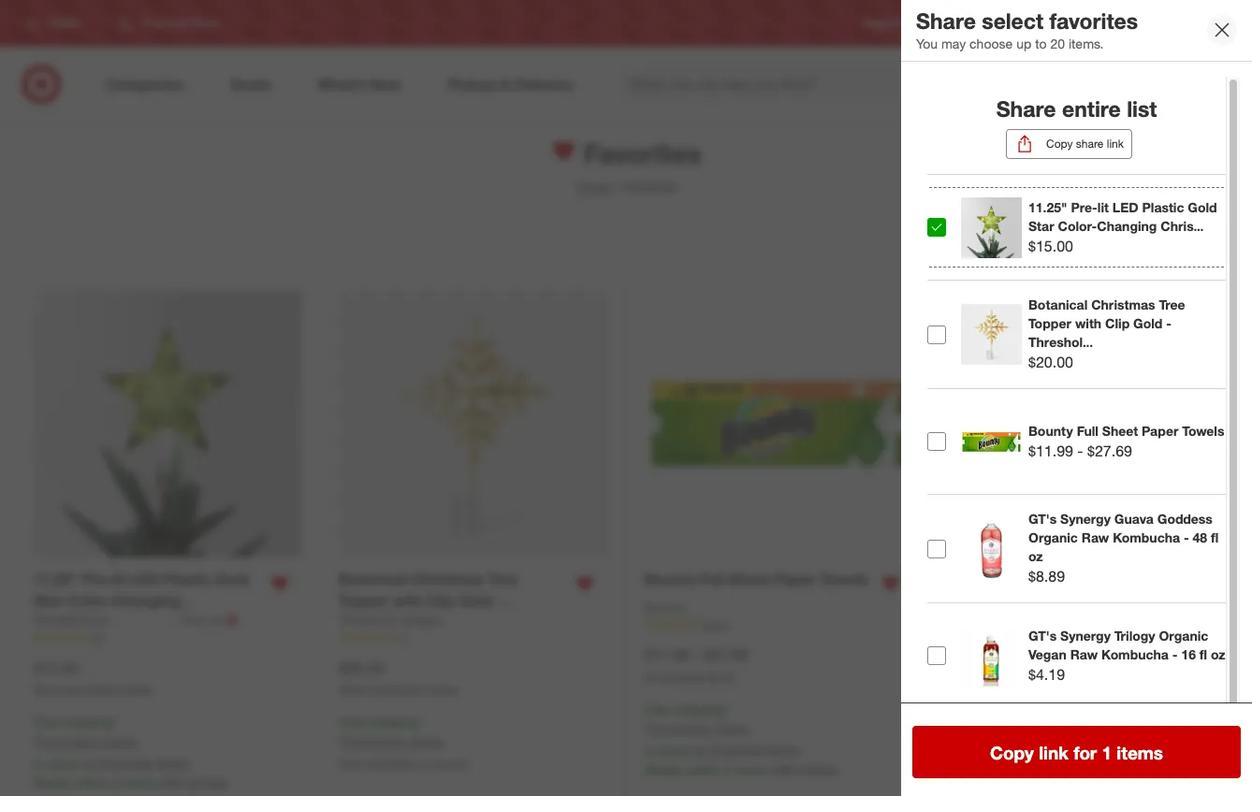 Task type: describe. For each thing, give the bounding box(es) containing it.
Botanical Christmas Tree Topper with Clip Gold - Threshold™ designed with Studio McGee, price: $20.00  checkbox
[[928, 326, 946, 344]]

target link
[[576, 179, 612, 195]]

11.25" Pre-lit LED Plastic Gold Star Color-Changing Christmas Tree Topper - Wondershop™, price: $15.00  checkbox
[[928, 219, 946, 237]]

ad
[[973, 16, 987, 30]]

gt's synergy trilogy organic vegan raw kombucha - 16 fl oz $4.19
[[1029, 628, 1226, 684]]

items
[[1117, 742, 1163, 763]]

copy for copy link for 1 items
[[990, 742, 1034, 763]]

11.25" pre-lit led plastic gold star color-changing christmas tree topper - wondershop™ link
[[33, 569, 257, 653]]

entire
[[1062, 95, 1121, 121]]

threshold designed w/studio mcgee link
[[339, 612, 557, 630]]

$15.00 when purchased online
[[33, 658, 152, 698]]

mcgee inside botanical christmas tree topper with clip gold - threshold™ designed with studio mcgee
[[389, 634, 440, 653]]

botanical christmas tree topper with clip gold - threshol... $20.00
[[1029, 297, 1185, 372]]

share
[[1076, 137, 1104, 151]]

threshol...
[[1029, 335, 1093, 350]]

34
[[1008, 632, 1021, 646]]

charlotte inside shipping not available in stock at  charlotte north
[[1015, 780, 1069, 796]]

hours for $27.69
[[734, 762, 767, 778]]

$15.00 inside 11.25" pre-lit led plastic gold star color-changing chris... $15.00
[[1029, 237, 1073, 256]]

botanical for botanical christmas tree topper with clip gold - threshol... $20.00
[[1029, 297, 1088, 313]]

$27.69 inside bounty full sheet paper towels $11.99 - $27.69
[[1088, 442, 1132, 460]]

weekly ad
[[934, 16, 987, 30]]

gt's synergy guava goddess organic raw kombucha - 48 fl oz link
[[950, 570, 1175, 632]]

$8.89 inside the $8.89 ( $0.19 /fluid ounce ) at charlotte north
[[950, 701, 987, 719]]

4579
[[702, 618, 727, 632]]

gt's link
[[950, 613, 977, 631]]

target / favorites
[[576, 179, 676, 195]]

stores
[[432, 756, 468, 772]]

fl for gt's synergy guava goddess organic raw kombucha - 48 fl oz
[[1159, 592, 1167, 611]]

gold inside 11.25" pre-lit led plastic gold star color-changing christmas tree topper - wondershop™
[[215, 570, 249, 588]]

north inside $11.99 - $27.69 at charlotte north
[[707, 671, 735, 685]]

gt's synergy guava goddess organic raw kombucha - 48 fl oz $8.89
[[1029, 511, 1219, 586]]

/
[[615, 179, 620, 195]]

11.25" for 11.25" pre-lit led plastic gold star color-changing chris... $15.00
[[1029, 199, 1067, 215]]

find stores
[[1184, 16, 1241, 30]]

share for share entire list
[[996, 95, 1056, 121]]

at down $11.99 - $27.69 at charlotte north
[[694, 744, 706, 759]]

organic for gt's synergy guava goddess organic raw kombucha - 48 fl oz $8.89
[[1029, 530, 1078, 546]]

oz for gt's synergy guava goddess organic raw kombucha - 48 fl oz $8.89
[[1029, 549, 1043, 565]]

target for target / favorites
[[576, 179, 612, 195]]

11.25" pre-lit led plastic gold star color-changing chris... $15.00
[[1029, 199, 1217, 256]]

kombucha for $8.89
[[1113, 530, 1180, 546]]

hours for purchased
[[123, 775, 156, 791]]

share favorites button
[[1093, 227, 1222, 257]]

towels for bounty full sheet paper towels $11.99 - $27.69
[[1182, 423, 1225, 439]]

you
[[916, 35, 938, 51]]

organic inside gt's synergy trilogy organic vegan raw kombucha - 16 fl oz $4.19
[[1159, 628, 1209, 644]]

not
[[1006, 756, 1025, 772]]

at inside shipping not available in stock at  charlotte north
[[1000, 780, 1011, 796]]

pickup for $27.69
[[799, 762, 838, 778]]

topper for threshol...
[[1029, 316, 1072, 332]]

exclusions apply. link for $20.00
[[343, 734, 445, 750]]

2 for $27.69
[[723, 762, 731, 778]]

raw for $8.89
[[1082, 530, 1109, 546]]

gt's for gt's synergy guava goddess organic raw kombucha - 48 fl oz $8.89
[[1029, 511, 1057, 527]]

- inside gt's synergy guava goddess organic raw kombucha - 48 fl oz $8.89
[[1184, 530, 1189, 546]]

share for share select favorites you may choose up to 20 items.
[[916, 7, 976, 34]]

gt's synergy guava goddess organic raw kombucha - 48 fl oz
[[950, 571, 1167, 632]]

$4.19
[[1029, 665, 1065, 684]]

shipping for $11.99
[[674, 702, 724, 717]]

2 for purchased
[[112, 775, 120, 791]]

bounty full sheet paper towels
[[644, 570, 869, 588]]

weekly
[[934, 16, 970, 30]]

What can we help you find? suggestions appear below search field
[[619, 64, 1016, 105]]

20
[[1051, 35, 1065, 51]]

in inside shipping not available in stock at  charlotte north
[[950, 780, 961, 796]]

plastic for 11.25" pre-lit led plastic gold star color-changing christmas tree topper - wondershop™
[[163, 570, 211, 588]]

copy for copy share link
[[1046, 137, 1073, 151]]

- inside bounty full sheet paper towels $11.99 - $27.69
[[1078, 442, 1083, 460]]

$20.00 when purchased online
[[339, 658, 458, 698]]

free shipping * * exclusions apply. not available in stores
[[339, 714, 468, 772]]

not
[[339, 756, 360, 772]]

3
[[1221, 66, 1226, 78]]

gt's for gt's
[[950, 613, 977, 629]]

GT's Synergy Trilogy Organic Vegan Raw Kombucha - 16 fl oz, price: $4.19  checkbox
[[928, 647, 946, 666]]

)
[[1095, 702, 1098, 718]]

botanical christmas tree topper with clip gold - threshold™ designed with studio mcgee
[[339, 570, 523, 653]]

full for bounty full sheet paper towels $11.99 - $27.69
[[1077, 423, 1099, 439]]

with inside botanical christmas tree topper with clip gold - threshol... $20.00
[[1075, 316, 1102, 332]]

Bounty Full Sheet Paper Towels, price: $11.99 - $27.69  checkbox
[[928, 433, 946, 451]]

registry link
[[862, 15, 904, 31]]

threshold designed w/studio mcgee
[[339, 613, 557, 628]]

- inside $11.99 - $27.69 at charlotte north
[[693, 646, 699, 664]]

only at ¬
[[180, 612, 238, 630]]

snap
[[950, 659, 985, 675]]

11 link
[[339, 630, 607, 647]]

raw for $4.19
[[1070, 646, 1098, 662]]

15 link
[[33, 630, 301, 647]]

christmas inside 11.25" pre-lit led plastic gold star color-changing christmas tree topper - wondershop™
[[33, 613, 106, 631]]

north inside shipping not available in stock at  charlotte north
[[1073, 780, 1106, 796]]

dialog containing share select favorites
[[901, 0, 1252, 796]]

15
[[91, 631, 104, 645]]

list
[[1127, 95, 1157, 121]]

topper inside 11.25" pre-lit led plastic gold star color-changing christmas tree topper - wondershop™
[[145, 613, 194, 631]]

copy share link
[[1046, 137, 1124, 151]]

trilogy
[[1115, 628, 1156, 644]]

when for $15.00
[[33, 684, 62, 698]]

registry
[[862, 16, 904, 30]]

guava for gt's synergy guava goddess organic raw kombucha - 48 fl oz $8.89
[[1115, 511, 1154, 527]]

target circle link
[[1091, 15, 1154, 31]]

3 link
[[1192, 64, 1234, 105]]

tree for botanical christmas tree topper with clip gold - threshol... $20.00
[[1159, 297, 1185, 313]]

synergy inside gt's synergy guava goddess organic raw kombucha - 48 fl oz
[[986, 571, 1044, 589]]

at inside the $8.89 ( $0.19 /fluid ounce ) at charlotte north
[[950, 726, 960, 740]]

wondershop link
[[33, 612, 176, 630]]

exclusions for $15.00
[[38, 734, 100, 750]]

purchased for $15.00
[[66, 684, 119, 698]]

choose
[[970, 35, 1013, 51]]

$11.99 inside bounty full sheet paper towels $11.99 - $27.69
[[1029, 442, 1073, 460]]

charlotte inside $11.99 - $27.69 at charlotte north
[[657, 671, 704, 685]]

/fluid
[[1026, 702, 1055, 718]]

48 for gt's synergy guava goddess organic raw kombucha - 48 fl oz $8.89
[[1193, 530, 1207, 546]]

ounce
[[1058, 702, 1095, 718]]

shipping for $20.00
[[368, 714, 418, 730]]

in
[[418, 756, 428, 772]]

apply. for $11.99 - $27.69
[[715, 721, 750, 737]]

11
[[397, 631, 409, 645]]

¬
[[225, 612, 238, 630]]

- inside gt's synergy trilogy organic vegan raw kombucha - 16 fl oz $4.19
[[1173, 646, 1178, 662]]

find
[[1184, 16, 1206, 30]]

studio
[[339, 634, 385, 653]]

16
[[1181, 646, 1196, 662]]

eligible
[[1017, 659, 1058, 675]]

north inside the $8.89 ( $0.19 /fluid ounce ) at charlotte north
[[1012, 726, 1041, 740]]

$27.69 inside $11.99 - $27.69 at charlotte north
[[703, 646, 748, 664]]

items.
[[1069, 35, 1104, 51]]

christmas for threshold™
[[411, 570, 484, 588]]

shipping not available in stock at  charlotte north
[[950, 756, 1106, 796]]

1
[[1102, 742, 1112, 763]]

star for 11.25" pre-lit led plastic gold star color-changing chris... $15.00
[[1029, 218, 1055, 234]]

online for $15.00
[[122, 684, 152, 698]]

exclusions for $11.99
[[649, 721, 712, 737]]

when for $20.00
[[339, 684, 368, 698]]

available inside shipping not available in stock at  charlotte north
[[1028, 756, 1079, 772]]

designed inside botanical christmas tree topper with clip gold - threshold™ designed with studio mcgee
[[423, 613, 488, 631]]

1 horizontal spatial link
[[1107, 137, 1124, 151]]

- inside gt's synergy guava goddess organic raw kombucha - 48 fl oz
[[1127, 592, 1134, 611]]

pickup for purchased
[[188, 775, 227, 791]]

for
[[1074, 742, 1097, 763]]

kombucha for $4.19
[[1102, 646, 1169, 662]]

tree inside 11.25" pre-lit led plastic gold star color-changing christmas tree topper - wondershop™
[[111, 613, 141, 631]]

w/studio
[[459, 613, 511, 628]]

copy link for 1 items
[[990, 742, 1163, 763]]

free shipping * * exclusions apply. in stock at  charlotte north ready within 2 hours with pickup for purchased
[[33, 714, 227, 791]]

1 vertical spatial link
[[1039, 742, 1069, 763]]

bounty for bounty full sheet paper towels
[[644, 570, 696, 588]]

shipping
[[950, 756, 1002, 772]]

target for target circle
[[1091, 16, 1122, 30]]

find stores link
[[1184, 15, 1241, 31]]

wondershop
[[33, 613, 108, 628]]

copy share link button
[[1006, 130, 1132, 160]]

synergy for $4.19
[[1060, 628, 1111, 644]]

34 link
[[950, 631, 1219, 648]]

select
[[982, 7, 1044, 34]]

0 vertical spatial favorites
[[576, 137, 701, 170]]

in for -
[[644, 744, 655, 759]]

gold inside 11.25" pre-lit led plastic gold star color-changing chris... $15.00
[[1188, 199, 1217, 215]]

vegan
[[1029, 646, 1067, 662]]

- inside 11.25" pre-lit led plastic gold star color-changing christmas tree topper - wondershop™
[[198, 613, 204, 631]]

free for $20.00
[[339, 714, 365, 730]]

lit for $15.00
[[1098, 199, 1109, 215]]

copy link for 1 items button
[[913, 726, 1241, 779]]

1 vertical spatial favorites
[[624, 179, 676, 195]]

ready for -
[[644, 762, 682, 778]]

snap ebt eligible
[[950, 659, 1058, 675]]

exclusions apply. link for $15.00
[[38, 734, 139, 750]]

GT's Synergy Guava Goddess Organic Raw Kombucha - 48 fl oz, price: $8.89  checkbox
[[928, 540, 946, 558]]

gold inside botanical christmas tree topper with clip gold - threshol... $20.00
[[1134, 316, 1163, 332]]

stock inside shipping not available in stock at  charlotte north
[[964, 780, 996, 796]]

chris...
[[1161, 218, 1204, 234]]

free for $15.00
[[33, 714, 59, 730]]

paper for bounty full sheet paper towels $11.99 - $27.69
[[1142, 423, 1179, 439]]

within for purchased
[[74, 775, 109, 791]]

weekly ad link
[[934, 15, 987, 31]]

fl for gt's synergy trilogy organic vegan raw kombucha - 16 fl oz $4.19
[[1200, 646, 1207, 662]]

free for $11.99 - $27.69
[[644, 702, 670, 717]]

designed inside "link"
[[401, 613, 455, 628]]



Task type: locate. For each thing, give the bounding box(es) containing it.
favorites
[[576, 137, 701, 170], [624, 179, 676, 195]]

may
[[941, 35, 966, 51]]

oz for gt's synergy trilogy organic vegan raw kombucha - 16 fl oz $4.19
[[1211, 646, 1226, 662]]

online down 11 link
[[428, 684, 458, 698]]

-
[[1166, 316, 1172, 332], [1078, 442, 1083, 460], [1184, 530, 1189, 546], [496, 591, 502, 610], [1127, 592, 1134, 611], [198, 613, 204, 631], [693, 646, 699, 664], [1173, 646, 1178, 662]]

star for 11.25" pre-lit led plastic gold star color-changing christmas tree topper - wondershop™
[[33, 591, 63, 610]]

led up share favorites button
[[1113, 199, 1139, 215]]

synergy inside gt's synergy guava goddess organic raw kombucha - 48 fl oz $8.89
[[1060, 511, 1111, 527]]

synergy
[[1060, 511, 1111, 527], [986, 571, 1044, 589], [1060, 628, 1111, 644]]

gt's
[[1029, 511, 1057, 527], [950, 571, 982, 589], [950, 613, 977, 629], [1029, 628, 1057, 644]]

apply. inside free shipping * * exclusions apply. not available in stores
[[410, 734, 445, 750]]

oz inside gt's synergy guava goddess organic raw kombucha - 48 fl oz $8.89
[[1029, 549, 1043, 565]]

2 when from the left
[[339, 684, 368, 698]]

$8.89 ( $0.19 /fluid ounce ) at charlotte north
[[950, 701, 1098, 740]]

free shipping * * exclusions apply. in stock at  charlotte north ready within 2 hours with pickup down '$15.00 when purchased online'
[[33, 714, 227, 791]]

0 vertical spatial changing
[[1097, 218, 1157, 234]]

1 vertical spatial tree
[[488, 570, 518, 588]]

changing inside 11.25" pre-lit led plastic gold star color-changing chris... $15.00
[[1097, 218, 1157, 234]]

1 horizontal spatial stock
[[659, 744, 691, 759]]

topper inside botanical christmas tree topper with clip gold - threshol... $20.00
[[1029, 316, 1072, 332]]

tree for botanical christmas tree topper with clip gold - threshold™ designed with studio mcgee
[[488, 570, 518, 588]]

favorites inside share favorites button
[[1169, 234, 1212, 248]]

1 horizontal spatial sheet
[[1102, 423, 1138, 439]]

0 vertical spatial guava
[[1115, 511, 1154, 527]]

sheet for bounty full sheet paper towels
[[729, 570, 770, 588]]

botanical christmas tree topper with clip gold - threshold&#8482; designed with studio mcgee image
[[961, 305, 1022, 365], [961, 305, 1022, 365]]

bounty link
[[644, 599, 686, 617]]

0 horizontal spatial $15.00
[[33, 658, 78, 677]]

stock for when
[[48, 756, 80, 772]]

led
[[1113, 199, 1139, 215], [129, 570, 159, 588]]

guava inside gt's synergy guava goddess organic raw kombucha - 48 fl oz
[[1048, 571, 1093, 589]]

0 horizontal spatial organic
[[950, 592, 1007, 611]]

11.25&#34; pre-lit led plastic gold star color-changing christmas tree topper - wondershop&#8482; image
[[961, 197, 1022, 258], [961, 197, 1022, 258]]

lit for tree
[[112, 570, 125, 588]]

fl inside gt's synergy guava goddess organic raw kombucha - 48 fl oz $8.89
[[1211, 530, 1219, 546]]

0 horizontal spatial changing
[[112, 591, 180, 610]]

2 vertical spatial kombucha
[[1102, 646, 1169, 662]]

changing inside 11.25" pre-lit led plastic gold star color-changing christmas tree topper - wondershop™
[[112, 591, 180, 610]]

2 online from the left
[[428, 684, 458, 698]]

shipping down $20.00 when purchased online on the left
[[368, 714, 418, 730]]

online down 15 link at the bottom left of page
[[122, 684, 152, 698]]

purchased
[[66, 684, 119, 698], [371, 684, 425, 698]]

guava for gt's synergy guava goddess organic raw kombucha - 48 fl oz
[[1048, 571, 1093, 589]]

clip up 'threshold designed w/studio mcgee'
[[427, 591, 455, 610]]

share for share favorites
[[1137, 234, 1166, 248]]

fl for gt's synergy guava goddess organic raw kombucha - 48 fl oz $8.89
[[1211, 530, 1219, 546]]

bounty for bounty
[[644, 600, 686, 616]]

exclusions apply. link down $11.99 - $27.69 at charlotte north
[[649, 721, 750, 737]]

gt's up snap on the bottom right of the page
[[950, 613, 977, 629]]

when inside '$15.00 when purchased online'
[[33, 684, 62, 698]]

1 designed from the left
[[401, 613, 455, 628]]

gt&#39;s synergy trilogy organic vegan raw kombucha - 16 fl oz image
[[961, 626, 1022, 687], [961, 626, 1022, 687]]

0 horizontal spatial within
[[74, 775, 109, 791]]

mcgee right w/studio
[[514, 613, 557, 628]]

tree right the 15
[[111, 613, 141, 631]]

raw inside gt's synergy guava goddess organic raw kombucha - 48 fl oz
[[1011, 592, 1042, 611]]

2 vertical spatial organic
[[1159, 628, 1209, 644]]

bounty full sheet paper towels link
[[644, 569, 869, 590]]

1 horizontal spatial organic
[[1029, 530, 1078, 546]]

sheet inside bounty full sheet paper towels $11.99 - $27.69
[[1102, 423, 1138, 439]]

exclusions apply. link for $11.99
[[649, 721, 750, 737]]

apply. for $20.00
[[410, 734, 445, 750]]

1 horizontal spatial guava
[[1115, 511, 1154, 527]]

full for bounty full sheet paper towels
[[700, 570, 725, 588]]

exclusions down $11.99 - $27.69 at charlotte north
[[649, 721, 712, 737]]

bounty down threshol... on the top of page
[[1029, 423, 1073, 439]]

plastic inside 11.25" pre-lit led plastic gold star color-changing chris... $15.00
[[1142, 199, 1184, 215]]

stock for -
[[659, 744, 691, 759]]

synergy up gt's synergy guava goddess organic raw kombucha - 48 fl oz link
[[1060, 511, 1111, 527]]

purchased down the 11
[[371, 684, 425, 698]]

pre-
[[1071, 199, 1098, 215], [82, 570, 112, 588]]

goddess
[[1158, 511, 1213, 527], [1097, 571, 1161, 589]]

oz for gt's synergy guava goddess organic raw kombucha - 48 fl oz
[[950, 613, 967, 632]]

11.25" pre-lit led plastic gold star color-changing christmas tree topper - wondershop™ image
[[33, 290, 301, 558], [33, 290, 301, 558]]

charlotte inside the $8.89 ( $0.19 /fluid ounce ) at charlotte north
[[963, 726, 1009, 740]]

full inside bounty full sheet paper towels $11.99 - $27.69
[[1077, 423, 1099, 439]]

exclusions down '$15.00 when purchased online'
[[38, 734, 100, 750]]

goddess inside gt's synergy guava goddess organic raw kombucha - 48 fl oz $8.89
[[1158, 511, 1213, 527]]

oz right 16
[[1211, 646, 1226, 662]]

apply.
[[715, 721, 750, 737], [104, 734, 139, 750], [410, 734, 445, 750]]

online inside $20.00 when purchased online
[[428, 684, 458, 698]]

$20.00 inside botanical christmas tree topper with clip gold - threshol... $20.00
[[1029, 353, 1073, 372]]

organic
[[1029, 530, 1078, 546], [950, 592, 1007, 611], [1159, 628, 1209, 644]]

north
[[707, 671, 735, 685], [1012, 726, 1041, 740], [767, 744, 800, 759], [156, 756, 189, 772], [1073, 780, 1106, 796]]

free down '$15.00 when purchased online'
[[33, 714, 59, 730]]

link right share
[[1107, 137, 1124, 151]]

link
[[1107, 137, 1124, 151], [1039, 742, 1069, 763]]

$8.89 up '34' link
[[1029, 567, 1065, 586]]

threshold™
[[339, 613, 419, 631]]

1 vertical spatial clip
[[427, 591, 455, 610]]

organic inside gt's synergy guava goddess organic raw kombucha - 48 fl oz
[[950, 592, 1007, 611]]

available right not
[[1028, 756, 1079, 772]]

0 vertical spatial mcgee
[[514, 613, 557, 628]]

11.25" inside 11.25" pre-lit led plastic gold star color-changing christmas tree topper - wondershop™
[[33, 570, 78, 588]]

1 horizontal spatial led
[[1113, 199, 1139, 215]]

plastic up only
[[163, 570, 211, 588]]

clip for threshold™
[[427, 591, 455, 610]]

0 vertical spatial tree
[[1159, 297, 1185, 313]]

0 horizontal spatial botanical
[[339, 570, 407, 588]]

synergy up vegan
[[1060, 628, 1111, 644]]

bounty
[[1029, 423, 1073, 439], [644, 570, 696, 588], [644, 600, 686, 616]]

dialog
[[901, 0, 1252, 796]]

0 vertical spatial full
[[1077, 423, 1099, 439]]

pre- for tree
[[82, 570, 112, 588]]

0 horizontal spatial color-
[[67, 591, 112, 610]]

share entire list
[[996, 95, 1157, 121]]

0 vertical spatial kombucha
[[1113, 530, 1180, 546]]

guava up '34' link
[[1048, 571, 1093, 589]]

within
[[685, 762, 720, 778], [74, 775, 109, 791]]

favorites up items. at the right top of page
[[1050, 7, 1138, 34]]

0 vertical spatial link
[[1107, 137, 1124, 151]]

shipping
[[674, 702, 724, 717], [63, 714, 113, 730], [368, 714, 418, 730]]

0 horizontal spatial towels
[[820, 570, 869, 588]]

gt's up vegan
[[1029, 628, 1057, 644]]

available
[[364, 756, 414, 772], [1028, 756, 1079, 772]]

1 horizontal spatial when
[[339, 684, 368, 698]]

color- inside 11.25" pre-lit led plastic gold star color-changing christmas tree topper - wondershop™
[[67, 591, 112, 610]]

$11.99 inside $11.99 - $27.69 at charlotte north
[[644, 646, 689, 664]]

pre- inside 11.25" pre-lit led plastic gold star color-changing chris... $15.00
[[1071, 199, 1098, 215]]

1 vertical spatial topper
[[339, 591, 388, 610]]

color- down copy share link button
[[1058, 218, 1097, 234]]

$15.00
[[1029, 237, 1073, 256], [33, 658, 78, 677]]

full down threshol... on the top of page
[[1077, 423, 1099, 439]]

color- inside 11.25" pre-lit led plastic gold star color-changing chris... $15.00
[[1058, 218, 1097, 234]]

copy
[[1046, 137, 1073, 151], [990, 742, 1034, 763]]

0 horizontal spatial pre-
[[82, 570, 112, 588]]

star up wondershop
[[33, 591, 63, 610]]

botanical up threshold
[[339, 570, 407, 588]]

0 vertical spatial organic
[[1029, 530, 1078, 546]]

$15.00 inside '$15.00 when purchased online'
[[33, 658, 78, 677]]

0 horizontal spatial stock
[[48, 756, 80, 772]]

full up 4579
[[700, 570, 725, 588]]

tree inside botanical christmas tree topper with clip gold - threshol... $20.00
[[1159, 297, 1185, 313]]

*
[[724, 702, 729, 717], [113, 714, 117, 730], [418, 714, 423, 730], [644, 721, 649, 737], [33, 734, 38, 750], [339, 734, 343, 750]]

1 horizontal spatial target
[[1091, 16, 1122, 30]]

free
[[644, 702, 670, 717], [33, 714, 59, 730], [339, 714, 365, 730]]

fl
[[1211, 530, 1219, 546], [1159, 592, 1167, 611], [1200, 646, 1207, 662]]

1 horizontal spatial exclusions
[[343, 734, 406, 750]]

organic up gt's link
[[950, 592, 1007, 611]]

share inside share select favorites you may choose up to 20 items.
[[916, 7, 976, 34]]

color- for tree
[[67, 591, 112, 610]]

1 horizontal spatial clip
[[1105, 316, 1130, 332]]

in
[[644, 744, 655, 759], [33, 756, 44, 772], [950, 780, 961, 796]]

- inside botanical christmas tree topper with clip gold - threshol... $20.00
[[1166, 316, 1172, 332]]

1 vertical spatial $15.00
[[33, 658, 78, 677]]

kombucha inside gt's synergy guava goddess organic raw kombucha - 48 fl oz
[[1046, 592, 1123, 611]]

2 horizontal spatial exclusions
[[649, 721, 712, 737]]

within for $27.69
[[685, 762, 720, 778]]

star inside 11.25" pre-lit led plastic gold star color-changing christmas tree topper - wondershop™
[[33, 591, 63, 610]]

wondershop™
[[33, 634, 131, 653]]

1 vertical spatial bounty
[[644, 570, 696, 588]]

share inside button
[[1137, 234, 1166, 248]]

synergy inside gt's synergy trilogy organic vegan raw kombucha - 16 fl oz $4.19
[[1060, 628, 1111, 644]]

oz inside gt's synergy guava goddess organic raw kombucha - 48 fl oz
[[950, 613, 967, 632]]

1 vertical spatial goddess
[[1097, 571, 1161, 589]]

tree up w/studio
[[488, 570, 518, 588]]

raw right vegan
[[1070, 646, 1098, 662]]

raw up '34'
[[1011, 592, 1042, 611]]

ready
[[644, 762, 682, 778], [33, 775, 71, 791]]

raw inside gt's synergy guava goddess organic raw kombucha - 48 fl oz $8.89
[[1082, 530, 1109, 546]]

2 purchased from the left
[[371, 684, 425, 698]]

botanical
[[1029, 297, 1088, 313], [339, 570, 407, 588]]

led for chris...
[[1113, 199, 1139, 215]]

48 inside gt's synergy guava goddess organic raw kombucha - 48 fl oz $8.89
[[1193, 530, 1207, 546]]

$20.00 down studio
[[339, 658, 384, 677]]

0 horizontal spatial apply.
[[104, 734, 139, 750]]

1 horizontal spatial 11.25"
[[1029, 199, 1067, 215]]

botanical christmas tree topper with clip gold - threshold™ designed with studio mcgee image
[[339, 290, 607, 558], [339, 290, 607, 558]]

led up wondershop link
[[129, 570, 159, 588]]

1 vertical spatial favorites
[[1169, 234, 1212, 248]]

tree inside botanical christmas tree topper with clip gold - threshold™ designed with studio mcgee
[[488, 570, 518, 588]]

0 vertical spatial target
[[1091, 16, 1122, 30]]

apply. down '$15.00 when purchased online'
[[104, 734, 139, 750]]

purchased for $20.00
[[371, 684, 425, 698]]

gt's for gt's synergy guava goddess organic raw kombucha - 48 fl oz
[[950, 571, 982, 589]]

led for christmas
[[129, 570, 159, 588]]

$20.00 down threshol... on the top of page
[[1029, 353, 1073, 372]]

oz up gt's synergy guava goddess organic raw kombucha - 48 fl oz
[[1029, 549, 1043, 565]]

pre- inside 11.25" pre-lit led plastic gold star color-changing christmas tree topper - wondershop™
[[82, 570, 112, 588]]

11.25" up wondershop
[[33, 570, 78, 588]]

goddess for gt's synergy guava goddess organic raw kombucha - 48 fl oz
[[1097, 571, 1161, 589]]

purchased inside '$15.00 when purchased online'
[[66, 684, 119, 698]]

fl inside gt's synergy trilogy organic vegan raw kombucha - 16 fl oz $4.19
[[1200, 646, 1207, 662]]

botanical for botanical christmas tree topper with clip gold - threshold™ designed with studio mcgee
[[339, 570, 407, 588]]

free down $11.99 - $27.69 at charlotte north
[[644, 702, 670, 717]]

1 horizontal spatial ready
[[644, 762, 682, 778]]

when
[[33, 684, 62, 698], [339, 684, 368, 698]]

stock down shipping
[[964, 780, 996, 796]]

shipping down '$15.00 when purchased online'
[[63, 714, 113, 730]]

exclusions up not at the bottom of the page
[[343, 734, 406, 750]]

share up copy share link button
[[996, 95, 1056, 121]]

1 horizontal spatial $27.69
[[1088, 442, 1132, 460]]

exclusions apply. link up in
[[343, 734, 445, 750]]

purchased inside $20.00 when purchased online
[[371, 684, 425, 698]]

organic up 16
[[1159, 628, 1209, 644]]

- inside botanical christmas tree topper with clip gold - threshold™ designed with studio mcgee
[[496, 591, 502, 610]]

redcard link
[[1017, 15, 1061, 31]]

goddess inside gt's synergy guava goddess organic raw kombucha - 48 fl oz
[[1097, 571, 1161, 589]]

1 horizontal spatial 48
[[1193, 530, 1207, 546]]

(
[[990, 702, 994, 718]]

2 horizontal spatial apply.
[[715, 721, 750, 737]]

lit up share favorites button
[[1098, 199, 1109, 215]]

1 horizontal spatial 2
[[723, 762, 731, 778]]

0 vertical spatial favorites
[[1050, 7, 1138, 34]]

0 horizontal spatial led
[[129, 570, 159, 588]]

bounty full sheet paper towels $11.99 - $27.69
[[1029, 423, 1225, 460]]

0 vertical spatial star
[[1029, 218, 1055, 234]]

full
[[1077, 423, 1099, 439], [700, 570, 725, 588]]

christmas
[[1091, 297, 1155, 313], [411, 570, 484, 588], [33, 613, 106, 631]]

botanical christmas tree topper with clip gold - threshold™ designed with studio mcgee link
[[339, 569, 563, 653]]

color- for $15.00
[[1058, 218, 1097, 234]]

2 horizontal spatial christmas
[[1091, 297, 1155, 313]]

available inside free shipping * * exclusions apply. not available in stores
[[364, 756, 414, 772]]

0 horizontal spatial purchased
[[66, 684, 119, 698]]

1 horizontal spatial shipping
[[368, 714, 418, 730]]

gt's inside gt's synergy guava goddess organic raw kombucha - 48 fl oz $8.89
[[1029, 511, 1057, 527]]

clip for threshol...
[[1105, 316, 1130, 332]]

topper inside botanical christmas tree topper with clip gold - threshold™ designed with studio mcgee
[[339, 591, 388, 610]]

0 horizontal spatial $27.69
[[703, 646, 748, 664]]

2 vertical spatial tree
[[111, 613, 141, 631]]

pre- for $15.00
[[1071, 199, 1098, 215]]

color-
[[1058, 218, 1097, 234], [67, 591, 112, 610]]

christmas for threshol...
[[1091, 297, 1155, 313]]

0 horizontal spatial star
[[33, 591, 63, 610]]

gold
[[1188, 199, 1217, 215], [1134, 316, 1163, 332], [215, 570, 249, 588], [459, 591, 492, 610]]

changing for christmas
[[112, 591, 180, 610]]

1 horizontal spatial in
[[644, 744, 655, 759]]

bounty for bounty full sheet paper towels $11.99 - $27.69
[[1029, 423, 1073, 439]]

mcgee inside "link"
[[514, 613, 557, 628]]

purchased down the wondershop™
[[66, 684, 119, 698]]

target circle
[[1091, 16, 1154, 30]]

available left in
[[364, 756, 414, 772]]

1 when from the left
[[33, 684, 62, 698]]

pre- down copy share link
[[1071, 199, 1098, 215]]

1 horizontal spatial free shipping * * exclusions apply. in stock at  charlotte north ready within 2 hours with pickup
[[644, 702, 838, 778]]

towels for bounty full sheet paper towels
[[820, 570, 869, 588]]

botanical inside botanical christmas tree topper with clip gold - threshold™ designed with studio mcgee
[[339, 570, 407, 588]]

synergy up '34'
[[986, 571, 1044, 589]]

2 available from the left
[[1028, 756, 1079, 772]]

1 vertical spatial copy
[[990, 742, 1034, 763]]

1 horizontal spatial color-
[[1058, 218, 1097, 234]]

stores
[[1209, 16, 1241, 30]]

gt's up gt's link
[[950, 571, 982, 589]]

1 horizontal spatial plastic
[[1142, 199, 1184, 215]]

exclusions for $20.00
[[343, 734, 406, 750]]

led inside 11.25" pre-lit led plastic gold star color-changing chris... $15.00
[[1113, 199, 1139, 215]]

synergy for $8.89
[[1060, 511, 1111, 527]]

$20.00
[[1029, 353, 1073, 372], [339, 658, 384, 677]]

bounty full sheet paper towels image
[[644, 290, 913, 558], [644, 290, 913, 558], [961, 412, 1022, 472], [961, 412, 1022, 472]]

kombucha inside gt's synergy guava goddess organic raw kombucha - 48 fl oz $8.89
[[1113, 530, 1180, 546]]

christmas up the wondershop™
[[33, 613, 106, 631]]

changing up 15 link at the bottom left of page
[[112, 591, 180, 610]]

raw up gt's synergy guava goddess organic raw kombucha - 48 fl oz link
[[1082, 530, 1109, 546]]

clip inside botanical christmas tree topper with clip gold - threshold™ designed with studio mcgee
[[427, 591, 455, 610]]

christmas down share favorites button
[[1091, 297, 1155, 313]]

favorites inside share select favorites you may choose up to 20 items.
[[1050, 7, 1138, 34]]

2 vertical spatial topper
[[145, 613, 194, 631]]

2 designed from the left
[[423, 613, 488, 631]]

shipping down $11.99 - $27.69 at charlotte north
[[674, 702, 724, 717]]

at down bounty 'link'
[[644, 671, 654, 685]]

in for when
[[33, 756, 44, 772]]

plastic for 11.25" pre-lit led plastic gold star color-changing chris... $15.00
[[1142, 199, 1184, 215]]

gt's inside gt's synergy guava goddess organic raw kombucha - 48 fl oz
[[950, 571, 982, 589]]

goddess for gt's synergy guava goddess organic raw kombucha - 48 fl oz $8.89
[[1158, 511, 1213, 527]]

$8.89 left (
[[950, 701, 987, 719]]

free inside free shipping * * exclusions apply. not available in stores
[[339, 714, 365, 730]]

gold inside botanical christmas tree topper with clip gold - threshold™ designed with studio mcgee
[[459, 591, 492, 610]]

bounty up $11.99 - $27.69 at charlotte north
[[644, 600, 686, 616]]

mcgee up $20.00 when purchased online on the left
[[389, 634, 440, 653]]

towels inside bounty full sheet paper towels $11.99 - $27.69
[[1182, 423, 1225, 439]]

only
[[180, 613, 207, 628]]

free up not at the bottom of the page
[[339, 714, 365, 730]]

0 horizontal spatial when
[[33, 684, 62, 698]]

guava inside gt's synergy guava goddess organic raw kombucha - 48 fl oz $8.89
[[1115, 511, 1154, 527]]

share up may
[[916, 7, 976, 34]]

0 vertical spatial $11.99
[[1029, 442, 1073, 460]]

48 for gt's synergy guava goddess organic raw kombucha - 48 fl oz
[[1138, 592, 1154, 611]]

0 vertical spatial towels
[[1182, 423, 1225, 439]]

plastic up 'chris...'
[[1142, 199, 1184, 215]]

at
[[210, 613, 222, 628], [644, 671, 654, 685], [950, 726, 960, 740], [694, 744, 706, 759], [83, 756, 94, 772], [1000, 780, 1011, 796]]

1 vertical spatial changing
[[112, 591, 180, 610]]

1 available from the left
[[364, 756, 414, 772]]

1 vertical spatial sheet
[[729, 570, 770, 588]]

copy left share
[[1046, 137, 1073, 151]]

1 horizontal spatial lit
[[1098, 199, 1109, 215]]

1 vertical spatial star
[[33, 591, 63, 610]]

gt's for gt's synergy trilogy organic vegan raw kombucha - 16 fl oz $4.19
[[1029, 628, 1057, 644]]

target up items. at the right top of page
[[1091, 16, 1122, 30]]

0 horizontal spatial $8.89
[[950, 701, 987, 719]]

lit up wondershop link
[[112, 570, 125, 588]]

free shipping * * exclusions apply. in stock at  charlotte north ready within 2 hours with pickup down $11.99 - $27.69 at charlotte north
[[644, 702, 838, 778]]

$0.19
[[994, 702, 1026, 718]]

at inside only at ¬
[[210, 613, 222, 628]]

christmas up 'threshold designed w/studio mcgee'
[[411, 570, 484, 588]]

paper for bounty full sheet paper towels
[[774, 570, 816, 588]]

share favorites
[[1137, 234, 1212, 248]]

0 horizontal spatial clip
[[427, 591, 455, 610]]

1 horizontal spatial $20.00
[[1029, 353, 1073, 372]]

bounty inside bounty full sheet paper towels $11.99 - $27.69
[[1029, 423, 1073, 439]]

gold down share favorites button
[[1134, 316, 1163, 332]]

up
[[1017, 35, 1032, 51]]

0 horizontal spatial link
[[1039, 742, 1069, 763]]

oz up snap on the bottom right of the page
[[950, 613, 967, 632]]

topper for threshold™
[[339, 591, 388, 610]]

charlotte
[[657, 671, 704, 685], [963, 726, 1009, 740], [709, 744, 763, 759], [98, 756, 152, 772], [1015, 780, 1069, 796]]

1 vertical spatial $11.99
[[644, 646, 689, 664]]

11.25" pre-lit led plastic gold star color-changing christmas tree topper - wondershop™
[[33, 570, 249, 653]]

at down '$15.00 when purchased online'
[[83, 756, 94, 772]]

2 horizontal spatial free
[[644, 702, 670, 717]]

1 online from the left
[[122, 684, 152, 698]]

changing up 'share favorites'
[[1097, 218, 1157, 234]]

oz inside gt's synergy trilogy organic vegan raw kombucha - 16 fl oz $4.19
[[1211, 646, 1226, 662]]

0 vertical spatial christmas
[[1091, 297, 1155, 313]]

0 vertical spatial 48
[[1193, 530, 1207, 546]]

1 purchased from the left
[[66, 684, 119, 698]]

guava down bounty full sheet paper towels $11.99 - $27.69
[[1115, 511, 1154, 527]]

online for $20.00
[[428, 684, 458, 698]]

share
[[916, 7, 976, 34], [996, 95, 1056, 121], [1137, 234, 1166, 248]]

stock down $11.99 - $27.69 at charlotte north
[[659, 744, 691, 759]]

when inside $20.00 when purchased online
[[339, 684, 368, 698]]

4579 link
[[644, 617, 913, 634]]

0 vertical spatial synergy
[[1060, 511, 1111, 527]]

1 vertical spatial pre-
[[82, 570, 112, 588]]

gt&#39;s synergy guava goddess organic raw kombucha - 48 fl oz image
[[961, 519, 1022, 580], [961, 519, 1022, 580]]

at down not
[[1000, 780, 1011, 796]]

ebt
[[989, 659, 1013, 675]]

0 vertical spatial paper
[[1142, 423, 1179, 439]]

copy down the $8.89 ( $0.19 /fluid ounce ) at charlotte north
[[990, 742, 1034, 763]]

0 vertical spatial led
[[1113, 199, 1139, 215]]

1 horizontal spatial botanical
[[1029, 297, 1088, 313]]

2 horizontal spatial tree
[[1159, 297, 1185, 313]]

color- up wondershop link
[[67, 591, 112, 610]]

organic up gt's synergy guava goddess organic raw kombucha - 48 fl oz link
[[1029, 530, 1078, 546]]

2 horizontal spatial organic
[[1159, 628, 1209, 644]]

0 horizontal spatial sheet
[[729, 570, 770, 588]]

lit inside 11.25" pre-lit led plastic gold star color-changing chris... $15.00
[[1098, 199, 1109, 215]]

$11.99 - $27.69 at charlotte north
[[644, 646, 748, 685]]

organic inside gt's synergy guava goddess organic raw kombucha - 48 fl oz $8.89
[[1029, 530, 1078, 546]]

clip inside botanical christmas tree topper with clip gold - threshol... $20.00
[[1105, 316, 1130, 332]]

tree
[[1159, 297, 1185, 313], [488, 570, 518, 588], [111, 613, 141, 631]]

apply. down $11.99 - $27.69 at charlotte north
[[715, 721, 750, 737]]

0 horizontal spatial fl
[[1159, 592, 1167, 611]]

redcard
[[1017, 16, 1061, 30]]

2 horizontal spatial stock
[[964, 780, 996, 796]]

1 vertical spatial botanical
[[339, 570, 407, 588]]

$20.00 inside $20.00 when purchased online
[[339, 658, 384, 677]]

changing for chris...
[[1097, 218, 1157, 234]]

star inside 11.25" pre-lit led plastic gold star color-changing chris... $15.00
[[1029, 218, 1055, 234]]

ready for when
[[33, 775, 71, 791]]

when down studio
[[339, 684, 368, 698]]

target left /
[[576, 179, 612, 195]]

when down the wondershop™
[[33, 684, 62, 698]]

organic for gt's synergy guava goddess organic raw kombucha - 48 fl oz
[[950, 592, 1007, 611]]

pickup
[[799, 762, 838, 778], [188, 775, 227, 791]]

kombucha
[[1113, 530, 1180, 546], [1046, 592, 1123, 611], [1102, 646, 1169, 662]]

topper
[[1029, 316, 1072, 332], [339, 591, 388, 610], [145, 613, 194, 631]]

shipping for $15.00
[[63, 714, 113, 730]]

share select favorites you may choose up to 20 items.
[[916, 7, 1138, 51]]

1 horizontal spatial $8.89
[[1029, 567, 1065, 586]]

0 horizontal spatial copy
[[990, 742, 1034, 763]]

tree down 'share favorites'
[[1159, 297, 1185, 313]]

gold up w/studio
[[459, 591, 492, 610]]

gold up '¬'
[[215, 570, 249, 588]]

favorites down 'chris...'
[[1169, 234, 1212, 248]]

2 horizontal spatial exclusions apply. link
[[649, 721, 750, 737]]

pre- up wondershop link
[[82, 570, 112, 588]]

11.25" down copy share link button
[[1029, 199, 1067, 215]]

fl inside gt's synergy guava goddess organic raw kombucha - 48 fl oz
[[1159, 592, 1167, 611]]

11.25"
[[1029, 199, 1067, 215], [33, 570, 78, 588]]

link left the for
[[1039, 742, 1069, 763]]

to
[[1035, 35, 1047, 51]]

sheet for bounty full sheet paper towels $11.99 - $27.69
[[1102, 423, 1138, 439]]

circle
[[1125, 16, 1154, 30]]

share down 'chris...'
[[1137, 234, 1166, 248]]

11.25" for 11.25" pre-lit led plastic gold star color-changing christmas tree topper - wondershop™
[[33, 570, 78, 588]]

1 vertical spatial $20.00
[[339, 658, 384, 677]]

clip down share favorites button
[[1105, 316, 1130, 332]]

at left '¬'
[[210, 613, 222, 628]]

at inside $11.99 - $27.69 at charlotte north
[[644, 671, 654, 685]]

$8.89 inside gt's synergy guava goddess organic raw kombucha - 48 fl oz $8.89
[[1029, 567, 1065, 586]]

$11.99
[[1029, 442, 1073, 460], [644, 646, 689, 664]]

gt's up gt's synergy guava goddess organic raw kombucha - 48 fl oz
[[1029, 511, 1057, 527]]

exclusions apply. link down '$15.00 when purchased online'
[[38, 734, 139, 750]]

designed
[[401, 613, 455, 628], [423, 613, 488, 631]]

apply. for $15.00
[[104, 734, 139, 750]]

free shipping * * exclusions apply. in stock at  charlotte north ready within 2 hours with pickup for $27.69
[[644, 702, 838, 778]]

favorites up 'target / favorites'
[[576, 137, 701, 170]]

christmas inside botanical christmas tree topper with clip gold - threshold™ designed with studio mcgee
[[411, 570, 484, 588]]

1 vertical spatial color-
[[67, 591, 112, 610]]

1 vertical spatial guava
[[1048, 571, 1093, 589]]

gt's synergy guava goddess organic raw kombucha - 48 fl oz image
[[950, 290, 1219, 559], [950, 290, 1219, 559]]

exclusions inside free shipping * * exclusions apply. not available in stores
[[343, 734, 406, 750]]

towels
[[1182, 423, 1225, 439], [820, 570, 869, 588]]

online inside '$15.00 when purchased online'
[[122, 684, 152, 698]]

2 horizontal spatial oz
[[1211, 646, 1226, 662]]

0 horizontal spatial exclusions apply. link
[[38, 734, 139, 750]]

botanical inside botanical christmas tree topper with clip gold - threshol... $20.00
[[1029, 297, 1088, 313]]

0 horizontal spatial in
[[33, 756, 44, 772]]

oz
[[1029, 549, 1043, 565], [950, 613, 967, 632], [1211, 646, 1226, 662]]

1 horizontal spatial pre-
[[1071, 199, 1098, 215]]

0 horizontal spatial pickup
[[188, 775, 227, 791]]

led inside 11.25" pre-lit led plastic gold star color-changing christmas tree topper - wondershop™
[[129, 570, 159, 588]]

1 horizontal spatial tree
[[488, 570, 518, 588]]

paper inside bounty full sheet paper towels $11.99 - $27.69
[[1142, 423, 1179, 439]]

gold up 'chris...'
[[1188, 199, 1217, 215]]

botanical up threshol... on the top of page
[[1029, 297, 1088, 313]]

2 vertical spatial oz
[[1211, 646, 1226, 662]]

0 horizontal spatial free
[[33, 714, 59, 730]]

christmas inside botanical christmas tree topper with clip gold - threshol... $20.00
[[1091, 297, 1155, 313]]



Task type: vqa. For each thing, say whether or not it's contained in the screenshot.
In corresponding to When
yes



